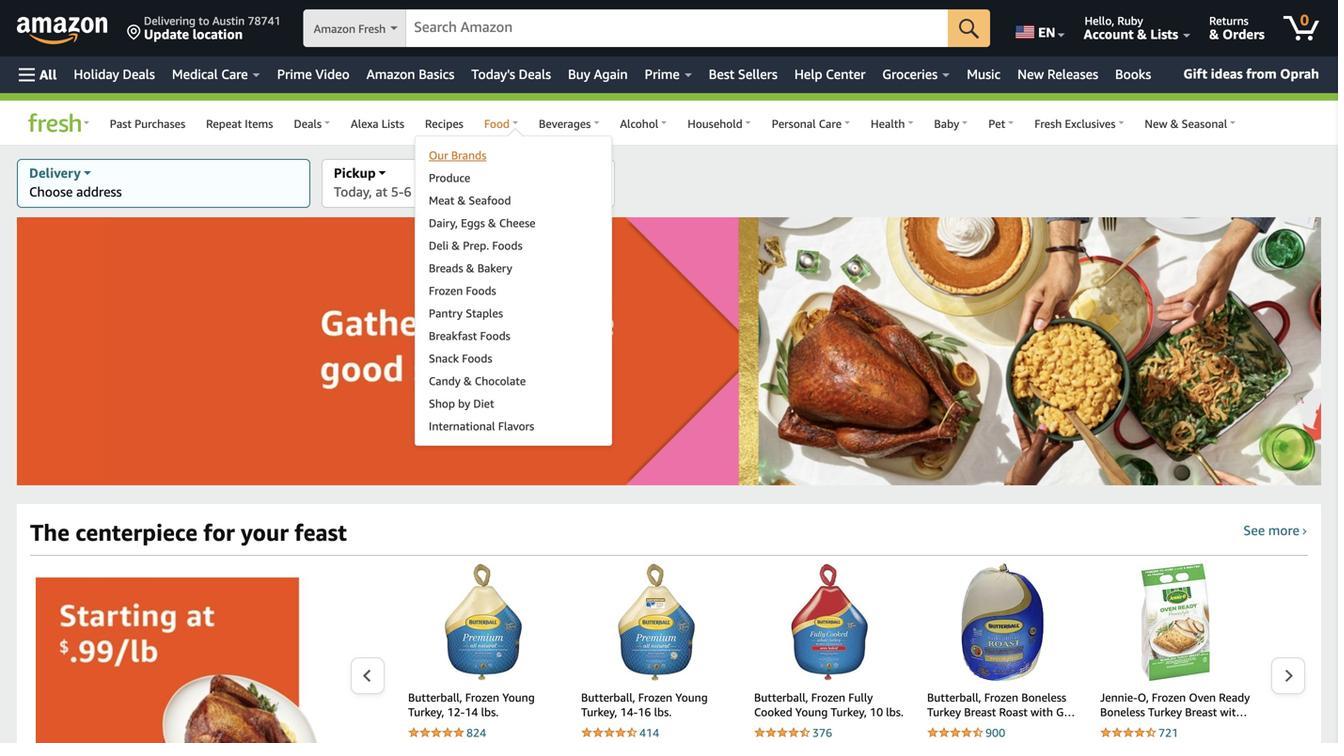 Task type: locate. For each thing, give the bounding box(es) containing it.
2 breast from the left
[[1186, 706, 1218, 719]]

butterball, frozen fully cooked young turkey, 10 lbs.
[[755, 691, 904, 719]]

frozen inside jennie-o, frozen oven ready boneless turkey breast wit…
[[1152, 691, 1187, 704]]

desktop image up address
[[84, 171, 91, 178]]

frozen left fully
[[812, 691, 846, 704]]

eggs
[[461, 216, 485, 230]]

fresh exclusives
[[1035, 117, 1116, 130]]

young up 414 link
[[676, 691, 708, 704]]

lbs. inside butterball, frozen young turkey, 12-14 lbs.
[[481, 706, 499, 719]]

desktop image for delivery
[[84, 171, 91, 178]]

new left releases
[[1018, 66, 1045, 82]]

past
[[110, 117, 132, 130]]

produce link
[[429, 170, 598, 185]]

0 horizontal spatial care
[[221, 66, 248, 82]]

&
[[1138, 26, 1147, 42], [1210, 26, 1220, 42], [1171, 117, 1179, 130], [458, 194, 466, 207], [488, 216, 497, 230], [452, 239, 460, 252], [466, 262, 475, 275], [464, 374, 472, 388]]

prime down amazon fresh search field
[[645, 66, 680, 82]]

frozen up 16
[[639, 691, 673, 704]]

1 horizontal spatial lists
[[1151, 26, 1179, 42]]

lists right ruby
[[1151, 26, 1179, 42]]

health
[[871, 117, 905, 130]]

frozen right o,
[[1152, 691, 1187, 704]]

frozen inside the butterball, frozen fully cooked young turkey, 10 lbs.
[[812, 691, 846, 704]]

butterball, up the "12-"
[[408, 691, 463, 704]]

frozen foods link
[[429, 283, 598, 298]]

gather 'round the good stuff image
[[17, 217, 1322, 485]]

butterball, for breast
[[928, 691, 982, 704]]

our brands produce meat & seafood dairy, eggs & cheese deli & prep. foods breads & bakery frozen foods pantry staples breakfast foods snack foods candy & chocolate shop by diet international flavors
[[429, 149, 536, 433]]

1 breast from the left
[[965, 706, 997, 719]]

medical care
[[172, 66, 248, 82]]

1 lbs. from the left
[[481, 706, 499, 719]]

fresh left exclusives
[[1035, 117, 1062, 130]]

butterball, up "cooked"
[[755, 691, 809, 704]]

buy again
[[568, 66, 628, 82]]

boneless down the jennie-
[[1101, 706, 1146, 719]]

1 vertical spatial boneless
[[1101, 706, 1146, 719]]

3 turkey, from the left
[[831, 706, 867, 719]]

1 turkey, from the left
[[408, 706, 445, 719]]

desktop image
[[84, 171, 91, 178], [379, 171, 386, 178]]

turkey inside butterball, frozen boneless turkey breast roast with g…
[[928, 706, 962, 719]]

young inside butterball, frozen young turkey, 12-14 lbs.
[[503, 691, 535, 704]]

2 horizontal spatial lbs.
[[886, 706, 904, 719]]

best
[[709, 66, 735, 82]]

frozen inside our brands produce meat & seafood dairy, eggs & cheese deli & prep. foods breads & bakery frozen foods pantry staples breakfast foods snack foods candy & chocolate shop by diet international flavors
[[429, 284, 463, 297]]

0 vertical spatial lists
[[1151, 26, 1179, 42]]

turkey up 721
[[1149, 706, 1183, 719]]

more
[[1269, 523, 1300, 538]]

824
[[467, 726, 486, 740]]

young
[[503, 691, 535, 704], [676, 691, 708, 704], [796, 706, 828, 719]]

0 horizontal spatial turkey,
[[408, 706, 445, 719]]

turkey, down fully
[[831, 706, 867, 719]]

butterball, inside the butterball, frozen fully cooked young turkey, 10 lbs.
[[755, 691, 809, 704]]

1 horizontal spatial turkey
[[1149, 706, 1183, 719]]

frozen inside butterball, frozen young turkey, 12-14 lbs.
[[465, 691, 500, 704]]

3 butterball, from the left
[[755, 691, 809, 704]]

2 lbs. from the left
[[654, 706, 672, 719]]

at
[[376, 184, 388, 199]]

en
[[1039, 24, 1056, 40]]

amazon left basics
[[367, 66, 415, 82]]

1 horizontal spatial care
[[819, 117, 842, 130]]

deals inside "deals" link
[[294, 117, 322, 130]]

None submit
[[948, 9, 991, 47]]

0 horizontal spatial young
[[503, 691, 535, 704]]

shop by diet link
[[429, 396, 598, 411]]

2 horizontal spatial young
[[796, 706, 828, 719]]

breast up 900
[[965, 706, 997, 719]]

boneless
[[1022, 691, 1067, 704], [1101, 706, 1146, 719]]

turkey, inside butterball, frozen young turkey, 12-14 lbs.
[[408, 706, 445, 719]]

butterball, up 14-
[[581, 691, 636, 704]]

snack foods link
[[429, 351, 598, 366]]

1 horizontal spatial young
[[676, 691, 708, 704]]

deals inside today's deals link
[[519, 66, 551, 82]]

boneless up with
[[1022, 691, 1067, 704]]

2 horizontal spatial deals
[[519, 66, 551, 82]]

care right personal
[[819, 117, 842, 130]]

care right medical
[[221, 66, 248, 82]]

foods up "staples" on the left top of page
[[466, 284, 497, 297]]

butterball, frozen young turkey, 14-16 lbs.
[[581, 691, 708, 719]]

2 horizontal spatial turkey,
[[831, 706, 867, 719]]

food
[[484, 117, 510, 130]]

1 vertical spatial new
[[1145, 117, 1168, 130]]

lbs. right 10
[[886, 706, 904, 719]]

alexa
[[351, 117, 379, 130]]

& right account
[[1138, 26, 1147, 42]]

foods up breads & bakery link
[[492, 239, 523, 252]]

0 vertical spatial new
[[1018, 66, 1045, 82]]

0 vertical spatial austin
[[212, 14, 245, 27]]

& left seasonal
[[1171, 117, 1179, 130]]

frozen inside butterball, frozen young turkey, 14-16 lbs.
[[639, 691, 673, 704]]

lbs. for 14
[[481, 706, 499, 719]]

none submit inside amazon fresh search field
[[948, 9, 991, 47]]

alcohol link
[[610, 108, 678, 137]]

chocolate
[[475, 374, 526, 388]]

returns & orders
[[1210, 14, 1265, 42]]

2 butterball, from the left
[[581, 691, 636, 704]]

1 turkey from the left
[[928, 706, 962, 719]]

repeat items link
[[196, 108, 284, 137]]

breads
[[429, 262, 463, 275]]

all button
[[10, 56, 65, 93]]

deals right holiday
[[123, 66, 155, 82]]

turkey
[[928, 706, 962, 719], [1149, 706, 1183, 719]]

414 link
[[581, 725, 732, 742]]

buy again link
[[560, 61, 637, 87]]

414
[[640, 726, 660, 740]]

turkey up 900 link
[[928, 706, 962, 719]]

2 desktop image from the left
[[379, 171, 386, 178]]

0 horizontal spatial boneless
[[1022, 691, 1067, 704]]

butterball, inside butterball, frozen boneless turkey breast roast with g…
[[928, 691, 982, 704]]

& inside the returns & orders
[[1210, 26, 1220, 42]]

0 horizontal spatial new
[[1018, 66, 1045, 82]]

butterball, inside butterball, frozen young turkey, 12-14 lbs.
[[408, 691, 463, 704]]

new left seasonal
[[1145, 117, 1168, 130]]

1 horizontal spatial fresh
[[1035, 117, 1062, 130]]

1 horizontal spatial boneless
[[1101, 706, 1146, 719]]

gift ideas from oprah link
[[1177, 62, 1327, 87]]

wit…
[[1221, 706, 1248, 719]]

location
[[193, 26, 243, 42]]

0 horizontal spatial lists
[[382, 117, 405, 130]]

personal care link
[[762, 108, 861, 137]]

& left orders
[[1210, 26, 1220, 42]]

prime inside "link"
[[277, 66, 312, 82]]

amazon fresh
[[314, 22, 386, 35]]

personal
[[772, 117, 816, 130]]

lbs. right 14
[[481, 706, 499, 719]]

0 vertical spatial boneless
[[1022, 691, 1067, 704]]

lbs. inside the butterball, frozen fully cooked young turkey, 10 lbs.
[[886, 706, 904, 719]]

frozen up pantry
[[429, 284, 463, 297]]

deals for today's deals
[[519, 66, 551, 82]]

1 horizontal spatial amazon
[[367, 66, 415, 82]]

austin right to
[[212, 14, 245, 27]]

0 horizontal spatial austin
[[212, 14, 245, 27]]

1 horizontal spatial lbs.
[[654, 706, 672, 719]]

0 horizontal spatial turkey
[[928, 706, 962, 719]]

amazon up video
[[314, 22, 356, 35]]

fresh up amazon basics
[[359, 22, 386, 35]]

14
[[465, 706, 478, 719]]

1 vertical spatial fresh
[[1035, 117, 1062, 130]]

new & seasonal
[[1145, 117, 1228, 130]]

1 desktop image from the left
[[84, 171, 91, 178]]

0 horizontal spatial prime
[[277, 66, 312, 82]]

hello,
[[1085, 14, 1115, 27]]

amazon inside search field
[[314, 22, 356, 35]]

3 lbs. from the left
[[886, 706, 904, 719]]

0 vertical spatial amazon
[[314, 22, 356, 35]]

today,
[[334, 184, 372, 199]]

721 link
[[1101, 725, 1251, 742]]

1 horizontal spatial turkey,
[[581, 706, 618, 719]]

lbs. for 16
[[654, 706, 672, 719]]

turkey, left 14-
[[581, 706, 618, 719]]

our
[[429, 149, 448, 162]]

deals inside holiday deals link
[[123, 66, 155, 82]]

care for personal care
[[819, 117, 842, 130]]

care
[[221, 66, 248, 82], [819, 117, 842, 130]]

0 vertical spatial fresh
[[359, 22, 386, 35]]

1 horizontal spatial austin
[[454, 184, 492, 199]]

0 horizontal spatial amazon
[[314, 22, 356, 35]]

deals right today's
[[519, 66, 551, 82]]

4 butterball, from the left
[[928, 691, 982, 704]]

new releases
[[1018, 66, 1099, 82]]

turkey, for butterball, frozen young turkey, 14-16 lbs.
[[581, 706, 618, 719]]

turkey, left the "12-"
[[408, 706, 445, 719]]

recipes link
[[415, 108, 474, 137]]

frozen for butterball, frozen boneless turkey breast roast with g…
[[985, 691, 1019, 704]]

2 prime from the left
[[645, 66, 680, 82]]

amazon basics link
[[358, 61, 463, 87]]

1 vertical spatial austin
[[454, 184, 492, 199]]

turkey,
[[408, 706, 445, 719], [581, 706, 618, 719], [831, 706, 867, 719]]

butterball, up 900 link
[[928, 691, 982, 704]]

breast down oven at right
[[1186, 706, 1218, 719]]

lbs. inside butterball, frozen young turkey, 14-16 lbs.
[[654, 706, 672, 719]]

fresh
[[359, 22, 386, 35], [1035, 117, 1062, 130]]

list
[[386, 564, 1339, 743]]

care for medical care
[[221, 66, 248, 82]]

austin right '—'
[[454, 184, 492, 199]]

0 horizontal spatial fresh
[[359, 22, 386, 35]]

boneless inside butterball, frozen boneless turkey breast roast with g…
[[1022, 691, 1067, 704]]

pet
[[989, 117, 1006, 130]]

0 horizontal spatial desktop image
[[84, 171, 91, 178]]

1 horizontal spatial deals
[[294, 117, 322, 130]]

0 horizontal spatial lbs.
[[481, 706, 499, 719]]

1 vertical spatial amazon
[[367, 66, 415, 82]]

14-
[[621, 706, 638, 719]]

frozen up 14
[[465, 691, 500, 704]]

young inside butterball, frozen young turkey, 14-16 lbs.
[[676, 691, 708, 704]]

austin
[[212, 14, 245, 27], [454, 184, 492, 199]]

deals right items
[[294, 117, 322, 130]]

1 vertical spatial care
[[819, 117, 842, 130]]

breast inside jennie-o, frozen oven ready boneless turkey breast wit…
[[1186, 706, 1218, 719]]

amazon for amazon basics
[[367, 66, 415, 82]]

new & seasonal link
[[1135, 108, 1247, 137]]

young up 824 link
[[503, 691, 535, 704]]

—
[[438, 184, 451, 199]]

butterball, frozen young turkey, 12-14 lbs.
[[408, 691, 535, 719]]

feast
[[295, 519, 347, 546]]

1 horizontal spatial prime
[[645, 66, 680, 82]]

butterball, for 14-
[[581, 691, 636, 704]]

frozen inside butterball, frozen boneless turkey breast roast with g…
[[985, 691, 1019, 704]]

desktop image for pickup
[[379, 171, 386, 178]]

1 prime from the left
[[277, 66, 312, 82]]

0 horizontal spatial deals
[[123, 66, 155, 82]]

376
[[813, 726, 833, 740]]

Amazon Fresh search field
[[304, 9, 991, 49]]

dairy,
[[429, 216, 458, 230]]

returns
[[1210, 14, 1249, 27]]

foods up chocolate on the bottom of the page
[[462, 352, 493, 365]]

turkey, inside butterball, frozen young turkey, 14-16 lbs.
[[581, 706, 618, 719]]

amazon
[[314, 22, 356, 35], [367, 66, 415, 82]]

with
[[1031, 706, 1054, 719]]

fresh inside search field
[[359, 22, 386, 35]]

roast
[[1000, 706, 1028, 719]]

lbs. right 16
[[654, 706, 672, 719]]

diet
[[474, 397, 494, 410]]

new for new & seasonal
[[1145, 117, 1168, 130]]

1 butterball, from the left
[[408, 691, 463, 704]]

pm
[[415, 184, 434, 199]]

prime left video
[[277, 66, 312, 82]]

purchases
[[135, 117, 185, 130]]

1 horizontal spatial new
[[1145, 117, 1168, 130]]

past purchases link
[[99, 108, 196, 137]]

prime video link
[[269, 61, 358, 87]]

g…
[[1057, 706, 1076, 719]]

frozen up roast
[[985, 691, 1019, 704]]

0 link
[[1276, 5, 1328, 52]]

1 horizontal spatial desktop image
[[379, 171, 386, 178]]

2 turkey, from the left
[[581, 706, 618, 719]]

butterball, frozen young turkey, 14-16 lbs. image
[[618, 564, 695, 681]]

2 turkey from the left
[[1149, 706, 1183, 719]]

delivering
[[144, 14, 196, 27]]

lists right alexa
[[382, 117, 405, 130]]

0 horizontal spatial breast
[[965, 706, 997, 719]]

young up 376 at the right bottom of page
[[796, 706, 828, 719]]

butterball, inside butterball, frozen young turkey, 14-16 lbs.
[[581, 691, 636, 704]]

1 horizontal spatial breast
[[1186, 706, 1218, 719]]

& down prep.
[[466, 262, 475, 275]]

0 vertical spatial care
[[221, 66, 248, 82]]

holiday deals link
[[65, 61, 164, 87]]

desktop image up at
[[379, 171, 386, 178]]

our brands link
[[429, 148, 598, 163]]



Task type: vqa. For each thing, say whether or not it's contained in the screenshot.
the bottommost Shipping
no



Task type: describe. For each thing, give the bounding box(es) containing it.
household
[[688, 117, 743, 130]]

824 link
[[408, 725, 559, 742]]

groceries link
[[874, 61, 959, 87]]

frozen for butterball, frozen young turkey, 12-14 lbs.
[[465, 691, 500, 704]]

update
[[144, 26, 189, 42]]

Search Amazon text field
[[407, 10, 948, 46]]

orders
[[1223, 26, 1265, 42]]

young inside the butterball, frozen fully cooked young turkey, 10 lbs.
[[796, 706, 828, 719]]

breast inside butterball, frozen boneless turkey breast roast with g…
[[965, 706, 997, 719]]

o,
[[1138, 691, 1149, 704]]

butterball, frozen fully cooked young turkey, 10 lbs. image
[[791, 564, 869, 681]]

butterball, frozen fully cooked young turkey, 10 lbs. link
[[755, 691, 905, 723]]

baby link
[[924, 108, 979, 137]]

address
[[76, 184, 122, 199]]

releases
[[1048, 66, 1099, 82]]

fully
[[849, 691, 873, 704]]

amazon image
[[17, 17, 108, 45]]

today's deals link
[[463, 61, 560, 87]]

gift ideas from oprah
[[1184, 66, 1320, 81]]

young for butterball, frozen young turkey, 12-14 lbs.
[[503, 691, 535, 704]]

medical care link
[[164, 61, 269, 87]]

flavors
[[498, 420, 535, 433]]

choose
[[29, 184, 73, 199]]

by
[[458, 397, 471, 410]]

medical
[[172, 66, 218, 82]]

jennie-o, frozen oven ready boneless turkey breast wit…
[[1101, 691, 1251, 719]]

choose address
[[29, 184, 122, 199]]

deals for holiday deals
[[123, 66, 155, 82]]

help center link
[[786, 61, 874, 87]]

butterball, frozen young turkey, 12-14 lbs. link
[[408, 691, 559, 723]]

brands
[[451, 149, 487, 162]]

for
[[204, 519, 235, 546]]

turkey, inside the butterball, frozen fully cooked young turkey, 10 lbs.
[[831, 706, 867, 719]]

& up by
[[464, 374, 472, 388]]

baby
[[935, 117, 960, 130]]

amazon fresh logo image
[[24, 113, 81, 137]]

from
[[1247, 66, 1277, 81]]

dairy, eggs & cheese link
[[429, 215, 598, 230]]

alexa lists link
[[341, 108, 415, 137]]

jennie-o, frozen oven ready boneless turkey breast with gravy packet, 2.75 lb image
[[1141, 564, 1211, 681]]

turkey inside jennie-o, frozen oven ready boneless turkey breast wit…
[[1149, 706, 1183, 719]]

pet link
[[979, 108, 1025, 137]]

oprah
[[1281, 66, 1320, 81]]

prime for prime
[[645, 66, 680, 82]]

butterball, for 12-
[[408, 691, 463, 704]]

sellers
[[738, 66, 778, 82]]

beverages
[[539, 117, 591, 130]]

butterball, for young
[[755, 691, 809, 704]]

best sellers
[[709, 66, 778, 82]]

delivery
[[29, 165, 81, 181]]

frozen for butterball, frozen young turkey, 14-16 lbs.
[[639, 691, 673, 704]]

gift
[[1184, 66, 1208, 81]]

1 vertical spatial lists
[[382, 117, 405, 130]]

16
[[638, 706, 651, 719]]

best sellers link
[[701, 61, 786, 87]]

oven
[[1190, 691, 1217, 704]]

new releases link
[[1010, 61, 1107, 87]]

en link
[[1005, 5, 1074, 52]]

personal care
[[772, 117, 842, 130]]

today's deals
[[472, 66, 551, 82]]

young for butterball, frozen young turkey, 14-16 lbs.
[[676, 691, 708, 704]]

seasonal
[[1182, 117, 1228, 130]]

previous image
[[362, 669, 373, 683]]

past purchases
[[110, 117, 185, 130]]

see more link
[[1244, 521, 1309, 540]]

butterball, frozen young turkey, 12-14 lbs. image
[[445, 564, 523, 681]]

5-
[[391, 184, 404, 199]]

butterball, frozen boneless turkey breast roast with gravy packet, 3lbs. image
[[961, 564, 1044, 681]]

deals link
[[284, 108, 341, 137]]

721
[[1159, 726, 1179, 740]]

& right deli
[[452, 239, 460, 252]]

seafood
[[469, 194, 511, 207]]

music link
[[959, 61, 1010, 87]]

music
[[967, 66, 1001, 82]]

list containing butterball, frozen young turkey, 12-14 lbs.
[[386, 564, 1339, 743]]

meat
[[429, 194, 455, 207]]

78741
[[248, 14, 281, 27]]

amazon basics
[[367, 66, 455, 82]]

cheese
[[499, 216, 536, 230]]

again
[[594, 66, 628, 82]]

10
[[870, 706, 884, 719]]

international flavors link
[[429, 419, 598, 434]]

holiday deals
[[74, 66, 155, 82]]

foods down "staples" on the left top of page
[[480, 329, 511, 342]]

produce
[[429, 171, 471, 184]]

prime for prime video
[[277, 66, 312, 82]]

fresh exclusives link
[[1025, 108, 1135, 137]]

candy & chocolate link
[[429, 373, 598, 389]]

prep.
[[463, 239, 489, 252]]

ready
[[1220, 691, 1251, 704]]

turkey, for butterball, frozen young turkey, 12-14 lbs.
[[408, 706, 445, 719]]

& right '—'
[[458, 194, 466, 207]]

deli & prep. foods link
[[429, 238, 598, 253]]

austin inside delivering to austin 78741 update location
[[212, 14, 245, 27]]

boneless inside jennie-o, frozen oven ready boneless turkey breast wit…
[[1101, 706, 1146, 719]]

ideas
[[1211, 66, 1244, 81]]

candy
[[429, 374, 461, 388]]

new for new releases
[[1018, 66, 1045, 82]]

navigation navigation
[[0, 0, 1339, 454]]

amazon for amazon fresh
[[314, 22, 356, 35]]

basics
[[419, 66, 455, 82]]

shop
[[429, 397, 455, 410]]

next image
[[1284, 669, 1295, 683]]

& right eggs
[[488, 216, 497, 230]]

frozen for butterball, frozen fully cooked young turkey, 10 lbs.
[[812, 691, 846, 704]]



